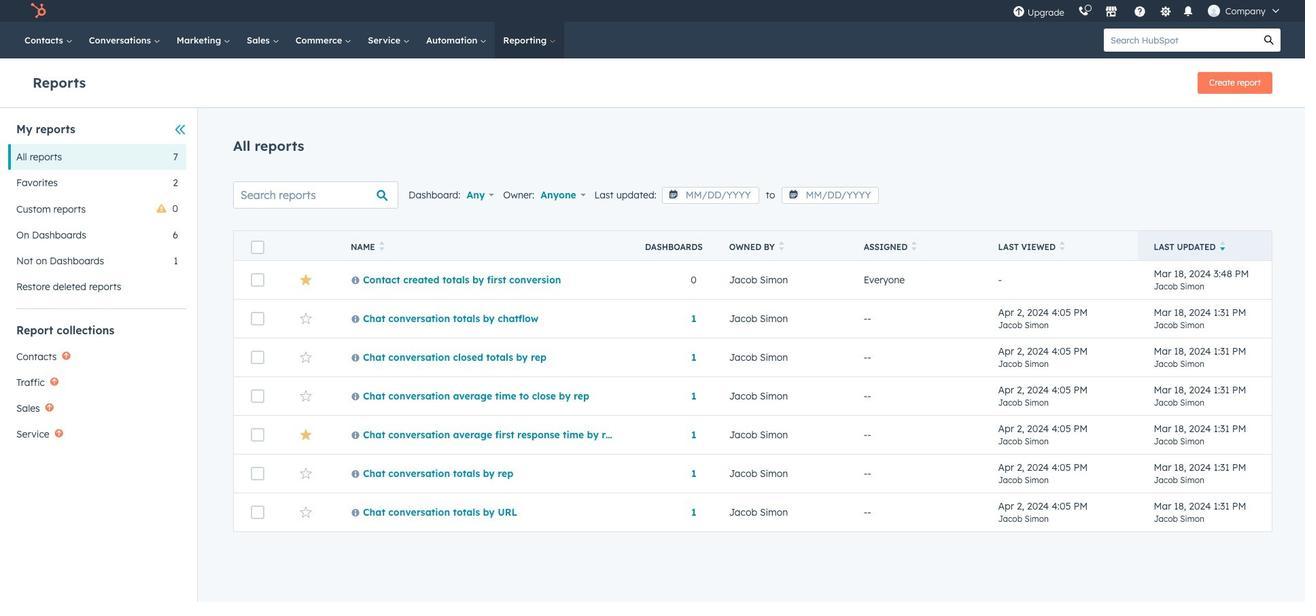 Task type: locate. For each thing, give the bounding box(es) containing it.
press to sort. image
[[912, 241, 917, 251], [1060, 241, 1065, 251]]

2 press to sort. image from the left
[[1060, 241, 1065, 251]]

banner
[[33, 68, 1273, 94]]

0 horizontal spatial press to sort. image
[[912, 241, 917, 251]]

marketplaces image
[[1105, 6, 1118, 18]]

1 horizontal spatial press to sort. image
[[779, 241, 784, 251]]

Search HubSpot search field
[[1104, 29, 1258, 52]]

press to sort. element
[[379, 241, 384, 253], [779, 241, 784, 253], [912, 241, 917, 253], [1060, 241, 1065, 253]]

report collections element
[[8, 323, 186, 447]]

1 press to sort. image from the left
[[912, 241, 917, 251]]

menu
[[1006, 0, 1289, 22]]

press to sort. image for fourth press to sort. element from the left
[[1060, 241, 1065, 251]]

Search reports search field
[[233, 182, 398, 209]]

1 press to sort. element from the left
[[379, 241, 384, 253]]

MM/DD/YYYY text field
[[782, 187, 879, 204]]

0 horizontal spatial press to sort. image
[[379, 241, 384, 251]]

1 horizontal spatial press to sort. image
[[1060, 241, 1065, 251]]

press to sort. image for second press to sort. element from right
[[912, 241, 917, 251]]

press to sort. image
[[379, 241, 384, 251], [779, 241, 784, 251]]

4 press to sort. element from the left
[[1060, 241, 1065, 253]]

3 press to sort. element from the left
[[912, 241, 917, 253]]



Task type: describe. For each thing, give the bounding box(es) containing it.
MM/DD/YYYY text field
[[662, 187, 759, 204]]

1 press to sort. image from the left
[[379, 241, 384, 251]]

report filters element
[[8, 122, 186, 300]]

2 press to sort. image from the left
[[779, 241, 784, 251]]

2 press to sort. element from the left
[[779, 241, 784, 253]]

jacob simon image
[[1208, 5, 1220, 17]]

descending sort. press to sort ascending. element
[[1220, 241, 1225, 253]]

descending sort. press to sort ascending. image
[[1220, 241, 1225, 251]]



Task type: vqa. For each thing, say whether or not it's contained in the screenshot.
Manage card settings 'icon'
no



